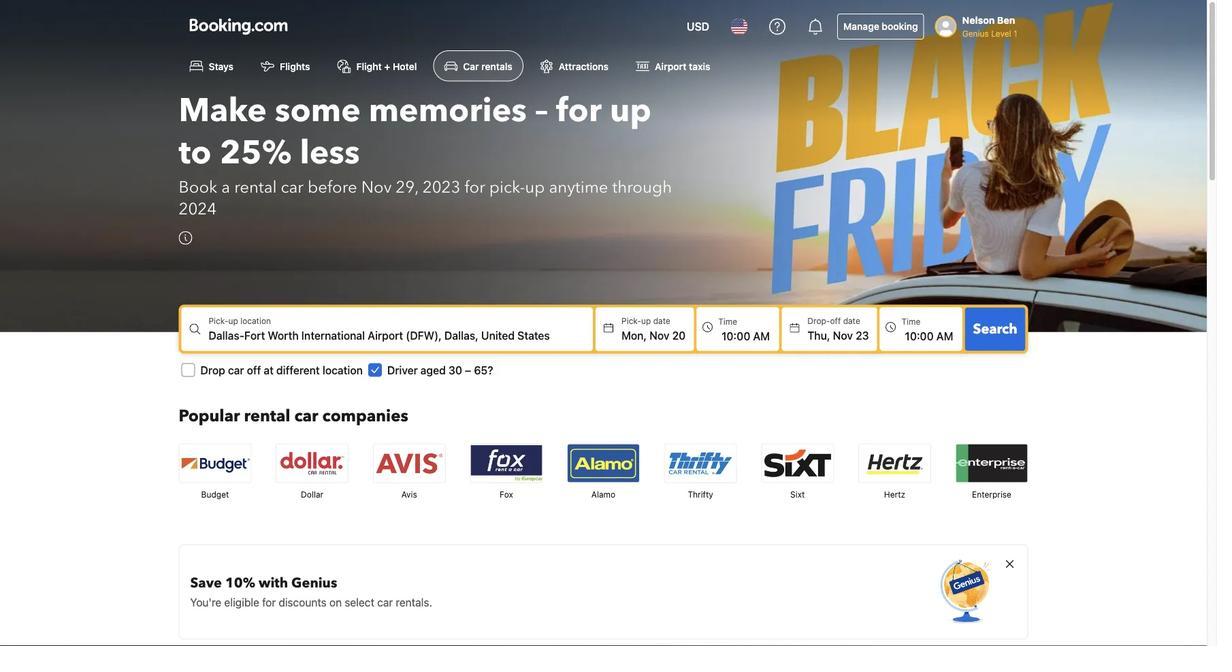 Task type: describe. For each thing, give the bounding box(es) containing it.
through
[[612, 176, 672, 199]]

select
[[345, 596, 375, 609]]

dollar
[[301, 490, 324, 499]]

attractions link
[[529, 50, 620, 81]]

see terms and conditions for more information image
[[179, 231, 192, 245]]

avis
[[402, 490, 417, 499]]

car rentals link
[[433, 50, 523, 81]]

2 horizontal spatial for
[[556, 88, 602, 133]]

flights
[[280, 60, 310, 72]]

avis logo image
[[374, 444, 445, 482]]

driver aged 30 – 65?
[[387, 363, 493, 376]]

enterprise
[[972, 490, 1012, 499]]

hertz logo image
[[859, 444, 931, 482]]

less
[[300, 130, 360, 175]]

nelson ben genius level 1
[[963, 15, 1018, 38]]

nelson
[[963, 15, 995, 26]]

you're
[[190, 596, 222, 609]]

23
[[856, 329, 869, 342]]

genius inside nelson ben genius level 1
[[963, 29, 989, 38]]

car right drop
[[228, 363, 244, 376]]

car down different
[[294, 405, 318, 427]]

budget logo image
[[179, 444, 251, 482]]

level
[[991, 29, 1011, 38]]

memories
[[369, 88, 527, 133]]

fox logo image
[[471, 444, 542, 482]]

+
[[384, 60, 390, 72]]

to
[[179, 130, 212, 175]]

manage
[[844, 21, 880, 32]]

2024
[[179, 198, 217, 220]]

usd
[[687, 20, 710, 33]]

25%
[[220, 130, 292, 175]]

make
[[179, 88, 267, 133]]

discounts
[[279, 596, 327, 609]]

stays
[[209, 60, 234, 72]]

stays link
[[179, 50, 244, 81]]

rentals
[[482, 60, 513, 72]]

booking
[[882, 21, 918, 32]]

date for 20
[[653, 316, 671, 326]]

hotel
[[393, 60, 417, 72]]

companies
[[322, 405, 408, 427]]

usd button
[[679, 10, 718, 43]]

booking.com online hotel reservations image
[[190, 18, 288, 35]]

date for 23
[[843, 316, 860, 326]]

car
[[463, 60, 479, 72]]

search
[[973, 320, 1018, 338]]

drop car off at different location
[[201, 363, 363, 376]]

ben
[[997, 15, 1015, 26]]

30
[[449, 363, 462, 376]]

drop
[[201, 363, 225, 376]]

see terms and conditions for more information image
[[179, 231, 192, 245]]

pick- for pick-up location
[[209, 316, 228, 326]]

drop-
[[808, 316, 830, 326]]

Pick-up location field
[[209, 327, 593, 343]]

on
[[329, 596, 342, 609]]

manage booking link
[[838, 14, 924, 39]]

aged
[[421, 363, 446, 376]]

save 10% with genius you're eligible for discounts on select car rentals.
[[190, 573, 432, 609]]

car inside save 10% with genius you're eligible for discounts on select car rentals.
[[377, 596, 393, 609]]

rental inside make some memories – for up to 25% less book a rental car before nov 29, 2023 for pick-up anytime through 2024
[[234, 176, 277, 199]]

enterprise logo image
[[956, 444, 1028, 482]]

pick- for pick-up date mon, nov 20
[[622, 316, 641, 326]]

popular rental car companies
[[179, 405, 408, 427]]

different
[[276, 363, 320, 376]]

pick-up location
[[209, 316, 271, 326]]

popular
[[179, 405, 240, 427]]

65?
[[474, 363, 493, 376]]

at
[[264, 363, 274, 376]]

10%
[[225, 573, 255, 592]]

sixt
[[791, 490, 805, 499]]

flight
[[356, 60, 382, 72]]

for inside save 10% with genius you're eligible for discounts on select car rentals.
[[262, 596, 276, 609]]



Task type: vqa. For each thing, say whether or not it's contained in the screenshot.
the bottom Availability
no



Task type: locate. For each thing, give the bounding box(es) containing it.
pick- up mon,
[[622, 316, 641, 326]]

0 vertical spatial rental
[[234, 176, 277, 199]]

1 horizontal spatial for
[[465, 176, 485, 199]]

2023
[[423, 176, 461, 199]]

pick- inside pick-up date mon, nov 20
[[622, 316, 641, 326]]

1 horizontal spatial location
[[323, 363, 363, 376]]

flights link
[[250, 50, 321, 81]]

before
[[308, 176, 357, 199]]

rental
[[234, 176, 277, 199], [244, 405, 290, 427]]

dollar logo image
[[277, 444, 348, 482]]

0 horizontal spatial genius
[[291, 573, 337, 592]]

pick-
[[489, 176, 525, 199]]

up inside pick-up date mon, nov 20
[[641, 316, 651, 326]]

thu,
[[808, 329, 830, 342]]

search button
[[965, 307, 1026, 351]]

0 horizontal spatial for
[[262, 596, 276, 609]]

0 vertical spatial –
[[535, 88, 548, 133]]

off left at
[[247, 363, 261, 376]]

with
[[259, 573, 288, 592]]

pick-up date mon, nov 20
[[622, 316, 686, 342]]

rental down at
[[244, 405, 290, 427]]

nov for thu,
[[833, 329, 853, 342]]

driver
[[387, 363, 418, 376]]

book
[[179, 176, 217, 199]]

save
[[190, 573, 222, 592]]

nov for mon,
[[650, 329, 670, 342]]

sixt logo image
[[762, 444, 834, 482]]

0 vertical spatial genius
[[963, 29, 989, 38]]

1 horizontal spatial off
[[830, 316, 841, 326]]

1 vertical spatial –
[[465, 363, 471, 376]]

rentals.
[[396, 596, 432, 609]]

some
[[275, 88, 361, 133]]

pick-
[[209, 316, 228, 326], [622, 316, 641, 326]]

off
[[830, 316, 841, 326], [247, 363, 261, 376]]

genius up the discounts
[[291, 573, 337, 592]]

off inside drop-off date thu, nov 23
[[830, 316, 841, 326]]

0 horizontal spatial nov
[[361, 176, 392, 199]]

date inside drop-off date thu, nov 23
[[843, 316, 860, 326]]

taxis
[[689, 60, 710, 72]]

0 horizontal spatial date
[[653, 316, 671, 326]]

alamo
[[592, 490, 616, 499]]

genius down nelson
[[963, 29, 989, 38]]

make some memories – for up to 25% less book a rental car before nov 29, 2023 for pick-up anytime through 2024
[[179, 88, 672, 220]]

nov left 20
[[650, 329, 670, 342]]

1 pick- from the left
[[209, 316, 228, 326]]

1 horizontal spatial genius
[[963, 29, 989, 38]]

genius inside save 10% with genius you're eligible for discounts on select car rentals.
[[291, 573, 337, 592]]

date
[[653, 316, 671, 326], [843, 316, 860, 326]]

nov
[[361, 176, 392, 199], [650, 329, 670, 342], [833, 329, 853, 342]]

1
[[1014, 29, 1018, 38]]

budget
[[201, 490, 229, 499]]

– for 65?
[[465, 363, 471, 376]]

for down attractions
[[556, 88, 602, 133]]

– right 30
[[465, 363, 471, 376]]

date inside pick-up date mon, nov 20
[[653, 316, 671, 326]]

thrifty logo image
[[665, 444, 736, 482]]

1 horizontal spatial date
[[843, 316, 860, 326]]

rental right a
[[234, 176, 277, 199]]

29,
[[396, 176, 419, 199]]

nov inside drop-off date thu, nov 23
[[833, 329, 853, 342]]

0 horizontal spatial location
[[240, 316, 271, 326]]

1 horizontal spatial –
[[535, 88, 548, 133]]

eligible
[[224, 596, 259, 609]]

1 vertical spatial location
[[323, 363, 363, 376]]

– for for
[[535, 88, 548, 133]]

car inside make some memories – for up to 25% less book a rental car before nov 29, 2023 for pick-up anytime through 2024
[[281, 176, 304, 199]]

nov left 29,
[[361, 176, 392, 199]]

car rentals
[[463, 60, 513, 72]]

airport taxis
[[655, 60, 710, 72]]

alamo logo image
[[568, 444, 639, 482]]

–
[[535, 88, 548, 133], [465, 363, 471, 376]]

– down attractions link
[[535, 88, 548, 133]]

for
[[556, 88, 602, 133], [465, 176, 485, 199], [262, 596, 276, 609]]

2 pick- from the left
[[622, 316, 641, 326]]

airport taxis link
[[625, 50, 721, 81]]

car left before
[[281, 176, 304, 199]]

1 vertical spatial for
[[465, 176, 485, 199]]

nov inside pick-up date mon, nov 20
[[650, 329, 670, 342]]

drop-off date thu, nov 23
[[808, 316, 869, 342]]

up
[[610, 88, 652, 133], [525, 176, 545, 199], [228, 316, 238, 326], [641, 316, 651, 326]]

1 date from the left
[[653, 316, 671, 326]]

anytime
[[549, 176, 608, 199]]

a
[[222, 176, 230, 199]]

2 vertical spatial for
[[262, 596, 276, 609]]

pick- up drop
[[209, 316, 228, 326]]

0 vertical spatial off
[[830, 316, 841, 326]]

manage booking
[[844, 21, 918, 32]]

fox
[[500, 490, 513, 499]]

flight + hotel
[[356, 60, 417, 72]]

attractions
[[559, 60, 609, 72]]

location
[[240, 316, 271, 326], [323, 363, 363, 376]]

flight + hotel link
[[327, 50, 428, 81]]

2 horizontal spatial nov
[[833, 329, 853, 342]]

nov left 23
[[833, 329, 853, 342]]

– inside make some memories – for up to 25% less book a rental car before nov 29, 2023 for pick-up anytime through 2024
[[535, 88, 548, 133]]

0 horizontal spatial pick-
[[209, 316, 228, 326]]

0 horizontal spatial off
[[247, 363, 261, 376]]

0 vertical spatial for
[[556, 88, 602, 133]]

1 vertical spatial off
[[247, 363, 261, 376]]

for down with
[[262, 596, 276, 609]]

20
[[672, 329, 686, 342]]

0 horizontal spatial –
[[465, 363, 471, 376]]

1 horizontal spatial nov
[[650, 329, 670, 342]]

nov inside make some memories – for up to 25% less book a rental car before nov 29, 2023 for pick-up anytime through 2024
[[361, 176, 392, 199]]

thrifty
[[688, 490, 713, 499]]

location up at
[[240, 316, 271, 326]]

off up thu,
[[830, 316, 841, 326]]

location right different
[[323, 363, 363, 376]]

mon,
[[622, 329, 647, 342]]

2 date from the left
[[843, 316, 860, 326]]

1 vertical spatial rental
[[244, 405, 290, 427]]

car
[[281, 176, 304, 199], [228, 363, 244, 376], [294, 405, 318, 427], [377, 596, 393, 609]]

for left pick-
[[465, 176, 485, 199]]

genius
[[963, 29, 989, 38], [291, 573, 337, 592]]

hertz
[[884, 490, 906, 499]]

0 vertical spatial location
[[240, 316, 271, 326]]

car right select
[[377, 596, 393, 609]]

1 horizontal spatial pick-
[[622, 316, 641, 326]]

airport
[[655, 60, 687, 72]]

1 vertical spatial genius
[[291, 573, 337, 592]]



